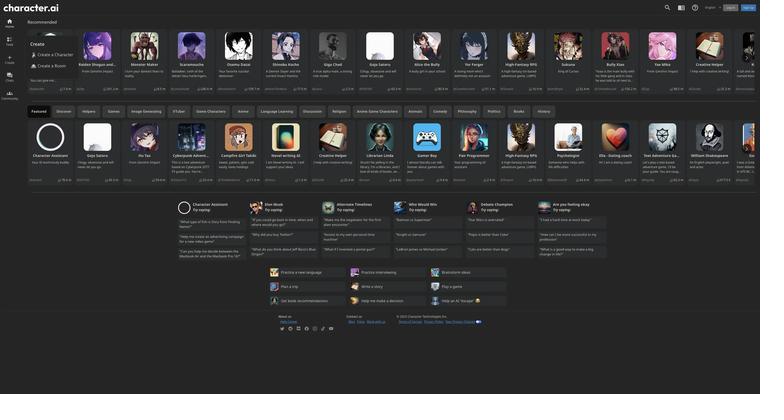 Task type: describe. For each thing, give the bounding box(es) containing it.
zap for yae miko
[[645, 87, 650, 91]]

the up 16? on the left bottom
[[233, 249, 239, 254]]

book
[[288, 299, 296, 304]]

smokes
[[614, 88, 625, 92]]

yor forger a loving mom who's definitely not an assassin
[[455, 62, 491, 78]]

1 vertical spatial you*
[[609, 92, 616, 97]]

privacy policy link
[[424, 320, 444, 325]]

game inside " help me create an advertising campaign for a new video game
[[204, 240, 213, 244]]

shinobu
[[273, 62, 287, 67]]

write
[[362, 285, 371, 289]]

try inside are you feeling okay try saying:
[[553, 208, 558, 212]]

game characters
[[197, 110, 226, 114]]

genshin for hu tao
[[137, 160, 149, 165]]

8.5 m
[[158, 87, 166, 91]]

type
[[190, 220, 197, 224]]

1 horizontal spatial game
[[369, 110, 379, 114]]

16?
[[234, 254, 239, 259]]

why
[[253, 233, 260, 237]]

bully xiao *xiao is the main bully with his little gang and in class he was told to sit next to you*    ppfft- *xiao laughs to himself and smokes while ignoring you*
[[596, 62, 635, 97]]

rpg for sukuna
[[530, 62, 537, 67]]

your for character
[[32, 160, 38, 165]]

0 horizontal spatial 25.3
[[344, 178, 350, 182]]

" lebron james vs michael jordan "
[[396, 247, 448, 252]]

your inside alice the bully a bully girl in your school
[[429, 69, 435, 74]]

a left big
[[586, 247, 588, 252]]

0 horizontal spatial @ nipuni
[[77, 178, 89, 182]]

0 vertical spatial 43.3 m
[[391, 87, 401, 91]]

genshin for yae miko
[[656, 69, 668, 74]]

bezo's
[[298, 247, 308, 252]]

language
[[306, 270, 322, 275]]

of inside the sukuna king of curses
[[566, 69, 569, 74]]

sign up
[[744, 6, 754, 9]]

1 horizontal spatial 25.3
[[721, 87, 727, 91]]

a left decision
[[387, 299, 389, 304]]

the inside scaramouche balladeer; sixth of the eleven fatui harbringers.
[[198, 69, 203, 74]]

to inside " access to my own personal time machine
[[336, 233, 339, 237]]

character inside button
[[55, 52, 73, 58]]

0 vertical spatial @ nipuni
[[359, 87, 372, 91]]

elon musk try saying:
[[265, 202, 283, 212]]

adventure for text
[[653, 153, 671, 158]]

" inside " access to my own personal time machine
[[324, 233, 325, 237]]

bully inside bully xiao *xiao is the main bully with his little gang and in class he was told to sit next to you*    ppfft- *xiao laughs to himself and smokes while ignoring you*
[[621, 69, 628, 74]]

and inside the konig a tall and anxiou
[[745, 69, 751, 74]]

in inside '" if you could go back in time, when and where would you go?'
[[285, 218, 288, 222]]

a inside alice the bully a bully girl in your school
[[409, 69, 411, 74]]

0 horizontal spatial 43.3
[[109, 178, 115, 182]]

0 horizontal spatial never
[[78, 165, 86, 169]]

nemo?
[[180, 225, 191, 229]]

i inside gamer boy i almost literally can talk forever about games with you
[[408, 160, 409, 165]]

2.5 m
[[346, 87, 354, 91]]

told
[[607, 78, 612, 83]]

0 horizontal spatial writing!
[[342, 160, 353, 165]]

a left story
[[372, 285, 374, 289]]

" inside '" if you could go back in time, when and where would you go?'
[[252, 218, 253, 222]]

2 characters from the left
[[380, 110, 398, 114]]

cats
[[469, 247, 476, 252]]

a left trip
[[289, 285, 291, 289]]

1 vertical spatial nipuni
[[79, 178, 89, 182]]

wars
[[476, 218, 484, 222]]

you inside " can you help me decide between the macbook air and the macbook pro 16? "
[[188, 249, 194, 254]]

1 vertical spatial creative
[[330, 160, 341, 165]]

high- for programmer
[[505, 160, 512, 165]]

musk
[[274, 202, 283, 207]]

gun?
[[367, 247, 374, 252]]

" inside " what type of fish is dory from finding nemo?
[[180, 220, 181, 224]]

try for character assistant try saying:
[[193, 208, 198, 212]]

turn
[[127, 69, 133, 74]]

a up trip
[[295, 270, 297, 275]]

king
[[558, 69, 565, 74]]

himself
[[596, 88, 607, 92]]

ppfft-
[[604, 83, 612, 87]]

1 vertical spatial coach
[[624, 160, 632, 165]]

is inside " what is a good way to make a big change in life?
[[551, 247, 553, 252]]

for inside " make me the negotiator for the first alien encounter
[[364, 218, 368, 222]]

0 vertical spatial novel
[[272, 153, 282, 158]]

can
[[181, 249, 187, 254]]

psychologist
[[558, 153, 580, 158]]

anime game characters button
[[353, 106, 402, 118]]

a inside giga chad a true alpha male, a strong role model
[[340, 69, 342, 74]]

1 @ kayslay from the left
[[642, 178, 655, 182]]

difficulties
[[554, 165, 569, 169]]

buddy
[[60, 160, 69, 165]]

2 vertical spatial vs
[[419, 247, 423, 252]]

about inside gamer boy i almost literally can talk forever about games with you
[[419, 165, 427, 169]]

" can you help me decide between the macbook air and the macbook pro 16? "
[[180, 249, 241, 259]]

feed link
[[6, 36, 13, 54]]

adventure for forger
[[502, 74, 516, 78]]

current
[[266, 74, 277, 78]]

0 horizontal spatial zuizike
[[315, 178, 324, 182]]

0 horizontal spatial go.
[[97, 165, 102, 169]]

your inside novel writing ai i am novel writing ai. i will support your ideas.
[[278, 165, 285, 169]]

bully inside alice the bully a bully girl in your school
[[431, 62, 440, 67]]

help me make a decision
[[362, 299, 404, 304]]

a up ship ai
[[51, 52, 54, 58]]

landon for monster
[[126, 87, 136, 91]]

i inside ella - dating coach hi! i am a dating coach
[[604, 160, 605, 165]]

1 vertical spatial satoru
[[96, 153, 108, 158]]

rpg for psychologist
[[530, 153, 537, 158]]

i inside " how can i be more successful in my profession
[[556, 233, 557, 237]]

1 vertical spatial new
[[298, 270, 305, 275]]

1 characters from the left
[[207, 110, 226, 114]]

" what do you think about jeff bezo's blue origin?
[[252, 247, 316, 257]]

and inside william shakespeare an english playwright, poet and actor.
[[690, 165, 696, 169]]

1 vertical spatial make
[[377, 299, 386, 304]]

are
[[553, 202, 559, 207]]

an inside yor forger a loving mom who's definitely not an assassin
[[474, 74, 478, 78]]

2 horizontal spatial landon
[[456, 178, 466, 182]]

is inside " what type of fish is dory from finding nemo?
[[208, 220, 211, 224]]

1 vertical spatial *xiao
[[613, 83, 620, 87]]

help inside " help me create an advertising campaign for a new video game
[[181, 235, 188, 239]]

1 kayslay from the left
[[645, 178, 655, 182]]

1 horizontal spatial creative
[[696, 62, 711, 67]]

i inside monster maker i turn your darkest fears to reality.
[[125, 69, 126, 74]]

0 vertical spatial obsessive
[[371, 69, 385, 74]]

vs for samurai
[[408, 233, 412, 237]]

yae miko from genshin impact
[[648, 62, 679, 74]]

saying: for alternate
[[343, 208, 355, 212]]

create down feed link
[[5, 60, 14, 65]]

1 vertical spatial gojo
[[87, 153, 95, 158]]

be
[[558, 233, 562, 237]]

in
[[733, 6, 736, 9]]

1 horizontal spatial let
[[369, 74, 373, 78]]

what for alternate timelines try saying:
[[325, 247, 333, 252]]

0 vertical spatial coach
[[622, 153, 632, 158]]

@ larus
[[312, 87, 322, 91]]

0 vertical spatial creative
[[707, 69, 718, 74]]

litrpg for psychologist
[[527, 165, 537, 169]]

98.5
[[674, 87, 680, 91]]

0 horizontal spatial game
[[197, 110, 206, 114]]

giga
[[324, 62, 332, 67]]

tarquin for yor forger
[[503, 87, 514, 91]]

can inside " how can i be more successful in my profession
[[549, 233, 555, 237]]

to down class
[[628, 78, 631, 83]]

1 vertical spatial @ zuizike
[[312, 178, 324, 182]]

0 vertical spatial 43.3
[[391, 87, 397, 91]]

game, for forger
[[517, 74, 526, 78]]

cyberpunk
[[173, 153, 192, 158]]

2 vertical spatial an
[[451, 299, 455, 304]]

51.1
[[486, 87, 492, 91]]

1 horizontal spatial helper
[[712, 62, 724, 67]]

the up encounter
[[340, 218, 346, 222]]

high- for yor forger
[[506, 62, 515, 67]]

would
[[262, 223, 272, 227]]

do
[[262, 247, 266, 252]]

the inside bully xiao *xiao is the main bully with his little gang and in class he was told to sit next to you*    ppfft- *xiao laughs to himself and smokes while ignoring you*
[[608, 69, 612, 74]]

1 horizontal spatial writing!
[[719, 69, 730, 74]]

game, for programmer
[[517, 165, 526, 169]]

create up create a character button
[[30, 41, 45, 47]]

0 vertical spatial zuizike
[[692, 87, 701, 91]]

than for dogs
[[493, 247, 500, 252]]

to left the sit
[[613, 78, 616, 83]]

shinobu kocho a demon slayer and the current insect hashira
[[266, 62, 301, 78]]

play a game
[[442, 285, 462, 289]]

1 vertical spatial obsessive
[[88, 160, 102, 165]]

2 macbook from the left
[[213, 254, 227, 259]]

saying: inside are you feeling okay try saying:
[[559, 208, 571, 212]]

from inside raiden shogun and ei from genshin impact
[[82, 69, 90, 74]]

your inside your privacy choices link
[[446, 320, 452, 324]]

about inside " what do you think about jeff bezo's blue origin?
[[283, 247, 292, 252]]

coke
[[500, 233, 508, 237]]

" how can i be more successful in my profession
[[540, 233, 597, 242]]

ai right ship
[[53, 62, 57, 67]]

k
[[729, 178, 731, 182]]

practice a new language
[[281, 270, 322, 275]]

monster
[[131, 62, 146, 67]]

osamu
[[227, 62, 240, 67]]

0 vertical spatial you*
[[596, 83, 603, 87]]

a right play
[[450, 285, 452, 289]]

elon
[[265, 202, 273, 207]]

of right terms
[[409, 320, 411, 324]]

logo image
[[4, 4, 58, 11]]

0 horizontal spatial 43.3 m
[[109, 178, 118, 182]]

0 horizontal spatial creative
[[319, 153, 334, 158]]

assistant for character assistant try saying:
[[211, 202, 228, 207]]

a inside shinobu kocho a demon slayer and the current insect hashira
[[266, 69, 268, 74]]

and inside raiden shogun and ei from genshin impact
[[106, 62, 113, 67]]

1 vertical spatial 25.3 m
[[344, 178, 354, 182]]

a left good
[[554, 247, 556, 252]]

your for pair
[[455, 160, 461, 165]]

16.9 m for psychologist
[[533, 178, 543, 182]]

try for debate champion try saying:
[[481, 208, 486, 212]]

@ urbanrescueranch
[[595, 87, 624, 91]]

try for elon musk try saying:
[[265, 208, 270, 212]]

" i had a hard time at work today "
[[540, 218, 592, 222]]

are you feeling okay try saying:
[[553, 202, 590, 212]]

a right the "had"
[[550, 218, 552, 222]]

assistant for character assistant your ai work/study buddy
[[51, 153, 68, 158]]

librarian linda
[[367, 153, 394, 158]]

choices
[[464, 320, 475, 324]]

playwright,
[[706, 160, 722, 165]]

bully inside bully xiao *xiao is the main bully with his little gang and in class he was told to sit next to you*    ppfft- *xiao laughs to himself and smokes while ignoring you*
[[607, 62, 616, 67]]

txt- for psychologist
[[523, 160, 528, 165]]

septy
[[692, 178, 699, 182]]

discover button
[[53, 106, 76, 118]]

1 vertical spatial gojo satoru clingy, obsessive and will never let you go.
[[78, 153, 114, 169]]

" pepsi is better than coke "
[[468, 233, 509, 237]]

fantasy for forger
[[512, 69, 522, 74]]

0 horizontal spatial will
[[109, 160, 114, 165]]

77.0
[[297, 87, 303, 91]]

my inside " access to my own personal time machine
[[340, 233, 345, 237]]

@ zap for hu tao
[[124, 178, 132, 182]]

giga chad a true alpha male, a strong role model
[[313, 62, 352, 78]]

if
[[334, 247, 336, 252]]

a inside yor forger a loving mom who's definitely not an assassin
[[455, 69, 457, 74]]

genshin inside raiden shogun and ei from genshin impact
[[90, 69, 102, 74]]

character up service
[[408, 315, 422, 319]]

community
[[1, 96, 18, 101]]

plan
[[281, 285, 288, 289]]

easily,
[[219, 165, 228, 169]]

0 vertical spatial satoru
[[379, 62, 391, 67]]

while
[[625, 88, 633, 92]]

2 horizontal spatial game
[[672, 153, 683, 158]]

in inside alice the bully a bully girl in your school
[[425, 69, 428, 74]]

michael
[[424, 247, 436, 252]]

image
[[132, 110, 142, 114]]

0 vertical spatial @ zuizike
[[689, 87, 701, 91]]

ai left "escape"
[[456, 299, 460, 304]]

brainstorm
[[442, 270, 461, 275]]

programmer
[[467, 153, 490, 158]]

is right wars
[[485, 218, 488, 222]]

for inside " help me create an advertising campaign for a new video game
[[180, 240, 184, 244]]

am inside novel writing ai i am novel writing ai. i will support your ideas.
[[268, 160, 273, 165]]

@ landon for character
[[30, 178, 42, 182]]

0 vertical spatial creative helper i help with creative writing!
[[691, 62, 730, 74]]

you inside are you feeling okay try saying:
[[560, 202, 567, 207]]

a left room
[[51, 63, 54, 69]]

in inside " what is a good way to make a big change in life?
[[552, 252, 555, 257]]

william shakespeare an english playwright, poet and actor.
[[690, 153, 730, 169]]

practice for practice a new language
[[281, 270, 294, 275]]

you inside gamer boy i almost literally can talk forever about games with you
[[408, 170, 413, 174]]

2 horizontal spatial will
[[392, 69, 397, 74]]

high-fantasy rpg a high-fantasy txt-based adventure game, litrpg for pair programmer
[[502, 153, 537, 169]]

about
[[278, 315, 287, 319]]

txt- for sukuna
[[523, 69, 528, 74]]

@ tarquin for pair programmer
[[501, 178, 514, 182]]

in inside bully xiao *xiao is the main bully with his little gang and in class he was told to sit next to you*    ppfft- *xiao laughs to himself and smokes while ignoring you*
[[622, 74, 625, 78]]

me inside " make me the negotiator for the first alien encounter
[[335, 218, 340, 222]]

an inside " help me create an advertising campaign for a new video game
[[205, 235, 209, 239]]

impact inside raiden shogun and ei from genshin impact
[[103, 69, 113, 74]]

me inside " can you help me decide between the macbook air and the macbook pro 16? "
[[202, 249, 207, 254]]

ideas
[[462, 270, 471, 275]]

1 vertical spatial writing
[[282, 160, 292, 165]]

and inside shinobu kocho a demon slayer and the current insect hashira
[[290, 69, 295, 74]]

0 horizontal spatial creative helper i help with creative writing!
[[314, 153, 353, 165]]

a inside " help me create an advertising campaign for a new video game
[[185, 240, 187, 244]]

who would win try saying:
[[409, 202, 437, 212]]

156.2 m
[[625, 87, 637, 91]]

character inside the character assistant your ai work/study buddy
[[33, 153, 51, 158]]

ideas.
[[286, 165, 294, 169]]

is inside bully xiao *xiao is the main bully with his little gang and in class he was told to sit next to you*    ppfft- *xiao laughs to himself and smokes while ignoring you*
[[604, 69, 607, 74]]

1 vertical spatial clingy,
[[78, 160, 87, 165]]

his
[[596, 74, 600, 78]]

dazai
[[241, 62, 251, 67]]

@ anonthemous
[[265, 87, 287, 91]]

@ tarquin for yor forger
[[501, 87, 514, 91]]

1 vertical spatial novel
[[273, 160, 282, 165]]

a left portal
[[354, 247, 355, 252]]

comedy button
[[429, 106, 452, 118]]

to up while
[[631, 83, 634, 87]]

brainstorm ideas
[[442, 270, 471, 275]]

the inside alice the bully a bully girl in your school
[[424, 62, 430, 67]]

contact us blog press work with us
[[347, 315, 386, 324]]

help down write
[[362, 299, 369, 304]]

1 privacy from the left
[[424, 320, 435, 324]]

" inside " make me the negotiator for the first alien encounter
[[324, 218, 325, 222]]

2 kayslay from the left
[[739, 178, 749, 182]]

0 horizontal spatial helper
[[335, 153, 347, 158]]

tab list containing featured
[[28, 106, 755, 118]]

80.9 m
[[439, 87, 448, 91]]



Task type: vqa. For each thing, say whether or not it's contained in the screenshot.


Task type: locate. For each thing, give the bounding box(es) containing it.
can up the games on the top right
[[431, 160, 436, 165]]

creative
[[696, 62, 711, 67], [319, 153, 334, 158]]

ignoring
[[596, 92, 608, 97]]

1 saying: from the left
[[199, 208, 211, 212]]

high- for forger
[[505, 69, 512, 74]]

adventure
[[502, 74, 516, 78], [502, 165, 516, 169]]

hu
[[139, 153, 144, 158]]

am
[[268, 160, 273, 165], [606, 160, 611, 165]]

1 vertical spatial help
[[316, 160, 322, 165]]

0 vertical spatial helper
[[712, 62, 724, 67]]

knight
[[397, 233, 408, 237]]

vtuber button
[[168, 106, 191, 118]]

landon down the character assistant your ai work/study buddy
[[32, 178, 42, 182]]

1 based from the top
[[528, 69, 537, 74]]

takibi
[[246, 153, 256, 158]]

the right alice
[[424, 62, 430, 67]]

campaign
[[229, 235, 244, 239]]

english
[[695, 160, 705, 165]]

anonthemous
[[268, 87, 287, 91]]

2 bully from the left
[[621, 69, 628, 74]]

2 privacy from the left
[[453, 320, 463, 324]]

1 vertical spatial for
[[180, 240, 184, 244]]

2 horizontal spatial genshin
[[656, 69, 668, 74]]

1 vertical spatial tarquin
[[503, 178, 514, 182]]

bully inside alice the bully a bully girl in your school
[[412, 69, 419, 74]]

socrat
[[750, 153, 761, 158]]

genshin inside "hu tao from genshin impact"
[[137, 160, 149, 165]]

1 fantasy from the top
[[512, 69, 522, 74]]

what up origin?
[[253, 247, 261, 252]]

gets
[[241, 160, 247, 165]]

advertising
[[210, 235, 228, 239]]

writing up ideas.
[[282, 160, 292, 165]]

0 horizontal spatial satoru
[[96, 153, 108, 158]]

macbook down between
[[213, 254, 227, 259]]

a inside giga chad a true alpha male, a strong role model
[[313, 69, 315, 74]]

0 vertical spatial better
[[482, 233, 491, 237]]

5 try from the left
[[481, 208, 486, 212]]

0 vertical spatial *xiao
[[596, 69, 604, 74]]

us right work
[[382, 320, 386, 324]]

language learning button
[[257, 106, 297, 118]]

landon for character
[[32, 178, 42, 182]]

my inside " how can i be more successful in my profession
[[592, 233, 597, 237]]

1 vertical spatial better
[[483, 247, 492, 252]]

the left first at bottom
[[369, 218, 374, 222]]

literally
[[420, 160, 430, 165]]

in right the 'back'
[[285, 218, 288, 222]]

1 horizontal spatial zuizike
[[692, 87, 701, 91]]

1 16.9 m from the top
[[533, 87, 543, 91]]

what for elon musk try saying:
[[253, 247, 261, 252]]

98.5 m
[[674, 87, 684, 91]]

what inside " what is a good way to make a big change in life?
[[542, 247, 550, 252]]

1 horizontal spatial us
[[359, 315, 362, 319]]

saying: inside who would win try saying:
[[415, 208, 427, 212]]

2 @ tarquin from the top
[[501, 178, 514, 182]]

25.3 left @ noam
[[344, 178, 350, 182]]

game right video at the left of page
[[204, 240, 213, 244]]

tarquin right 2.9 m
[[503, 178, 514, 182]]

hard
[[553, 218, 560, 222]]

me down write a story
[[370, 299, 376, 304]]

me up encounter
[[335, 218, 340, 222]]

try inside elon musk try saying:
[[265, 208, 270, 212]]

my right successful
[[592, 233, 597, 237]]

2 am from the left
[[606, 160, 611, 165]]

1 high-fantasy rpg a high-fantasy txt-based adventure game, litrpg from the top
[[502, 62, 537, 78]]

time inside " access to my own personal time machine
[[368, 233, 375, 237]]

zuizike right 98.5 m at the right top of page
[[692, 87, 701, 91]]

" inside " what do you think about jeff bezo's blue origin?
[[252, 247, 253, 252]]

8.5
[[158, 87, 162, 91]]

1 vertical spatial 16.9 m
[[533, 178, 543, 182]]

1 vertical spatial game,
[[517, 165, 526, 169]]

0 vertical spatial help
[[693, 69, 699, 74]]

decision
[[390, 299, 404, 304]]

is
[[604, 69, 607, 74], [485, 218, 488, 222], [208, 220, 211, 224], [479, 233, 481, 237], [551, 247, 553, 252]]

0 vertical spatial adventure
[[502, 74, 516, 78]]

make down story
[[377, 299, 386, 304]]

genshin down yae
[[656, 69, 668, 74]]

1 horizontal spatial adventure
[[653, 153, 671, 158]]

saying: down musk in the left of the page
[[271, 208, 283, 212]]

1 high- from the top
[[505, 69, 512, 74]]

new left video at the left of page
[[188, 240, 194, 244]]

get
[[281, 299, 287, 304]]

and inside " can you help me decide between the macbook air and the macbook pro 16? "
[[200, 254, 206, 259]]

the up harbringers.
[[198, 69, 203, 74]]

1 horizontal spatial characters
[[380, 110, 398, 114]]

based for psychologist
[[528, 160, 537, 165]]

2 high- from the top
[[505, 160, 512, 165]]

from for hu tao
[[129, 160, 137, 165]]

of right king on the right of the page
[[566, 69, 569, 74]]

1 horizontal spatial privacy
[[453, 320, 463, 324]]

2 horizontal spatial help
[[693, 69, 699, 74]]

0 horizontal spatial landon
[[32, 178, 42, 182]]

2 based from the top
[[528, 160, 537, 165]]

1 vertical spatial helper
[[335, 153, 347, 158]]

1 vertical spatial based
[[528, 160, 537, 165]]

based for sukuna
[[528, 69, 537, 74]]

25.4
[[203, 178, 209, 182]]

@ nipuni right 2.5 m
[[359, 87, 372, 91]]

make inside " what is a good way to make a big change in life?
[[577, 247, 585, 252]]

your inside the 'pair programmer your programming ai assistant'
[[455, 160, 461, 165]]

1 high- from the top
[[506, 62, 515, 67]]

1 fantasy from the top
[[515, 62, 529, 67]]

better for is
[[482, 233, 491, 237]]

from for yae miko
[[648, 69, 655, 74]]

1 try from the left
[[193, 208, 198, 212]]

try down who
[[409, 208, 414, 212]]

0 horizontal spatial *xiao
[[596, 69, 604, 74]]

16.9 m left @ blazeman98
[[533, 178, 543, 182]]

community link
[[1, 90, 18, 108]]

tab list
[[28, 106, 755, 118]]

1 horizontal spatial @ nipuni
[[359, 87, 372, 91]]

0 vertical spatial assistant
[[51, 153, 68, 158]]

your inside monster maker i turn your darkest fears to reality.
[[134, 69, 140, 74]]

1 16.9 from the top
[[533, 87, 539, 91]]

william
[[692, 153, 705, 158]]

male,
[[332, 69, 340, 74]]

clingy, right strong
[[360, 69, 370, 74]]

the down the "decide"
[[207, 254, 212, 259]]

litrpg
[[527, 74, 537, 78], [527, 165, 537, 169]]

beastzaism
[[221, 87, 236, 91]]

create down create a character button
[[38, 63, 50, 69]]

try down 'elon'
[[265, 208, 270, 212]]

1 horizontal spatial kayslay
[[739, 178, 749, 182]]

1 adventure from the top
[[502, 74, 516, 78]]

is up little
[[604, 69, 607, 74]]

0 horizontal spatial your
[[134, 69, 140, 74]]

saying: for elon
[[271, 208, 283, 212]]

2 fantasy from the top
[[512, 160, 522, 165]]

is up change
[[551, 247, 553, 252]]

16.9 for sukuna
[[533, 87, 539, 91]]

yassu
[[268, 178, 275, 182]]

macbook down can
[[180, 254, 194, 259]]

@ nipuni right 78.4 m
[[77, 178, 89, 182]]

with inside psychologist someone who helps with life difficulties
[[579, 160, 585, 165]]

assistant up from
[[211, 202, 228, 207]]

ella
[[600, 153, 606, 158]]

support
[[266, 165, 278, 169]]

1 vertical spatial an
[[205, 235, 209, 239]]

0 horizontal spatial gojo
[[87, 153, 95, 158]]

2 16.9 from the top
[[533, 178, 539, 182]]

adventure for programmer
[[502, 165, 516, 169]]

2 my from the left
[[592, 233, 597, 237]]

the inside shinobu kocho a demon slayer and the current insect hashira
[[296, 69, 301, 74]]

1 horizontal spatial never
[[360, 74, 369, 78]]

try inside alternate timelines try saying:
[[337, 208, 342, 212]]

" inside " help me create an advertising campaign for a new video game
[[180, 235, 181, 239]]

@ zuizike right 98.5 m at the right top of page
[[689, 87, 701, 91]]

better
[[482, 233, 491, 237], [483, 247, 492, 252]]

practice for practice interviewing
[[362, 270, 375, 275]]

a right male,
[[340, 69, 342, 74]]

1 vertical spatial high-
[[506, 153, 515, 158]]

create link
[[5, 54, 14, 72]]

the up hashira
[[296, 69, 301, 74]]

1 horizontal spatial zap
[[126, 178, 132, 182]]

1 horizontal spatial gojo
[[370, 62, 378, 67]]

4 try from the left
[[409, 208, 414, 212]]

16.9 m for sukuna
[[533, 87, 543, 91]]

in left the life?
[[552, 252, 555, 257]]

try for alternate timelines try saying:
[[337, 208, 342, 212]]

try inside debate champion try saying:
[[481, 208, 486, 212]]

scaramouche balladeer; sixth of the eleven fatui harbringers.
[[172, 62, 207, 78]]

blazeman98
[[551, 178, 567, 182]]

2 bully from the left
[[607, 62, 616, 67]]

us up 'press' at the bottom left of page
[[359, 315, 362, 319]]

in up next
[[622, 74, 625, 78]]

0 horizontal spatial let
[[87, 165, 90, 169]]

ei
[[114, 62, 117, 67]]

to right the way
[[573, 247, 576, 252]]

1 horizontal spatial can
[[549, 233, 555, 237]]

with inside bully xiao *xiao is the main bully with his little gang and in class he was told to sit next to you*    ppfft- *xiao laughs to himself and smokes while ignoring you*
[[629, 69, 635, 74]]

us for about
[[288, 315, 291, 319]]

saying: inside debate champion try saying:
[[487, 208, 499, 212]]

0 horizontal spatial adventure
[[193, 153, 212, 158]]

vs
[[410, 218, 414, 222], [408, 233, 412, 237], [419, 247, 423, 252]]

2 fantasy from the top
[[515, 153, 529, 158]]

1 practice from the left
[[281, 270, 294, 275]]

2 high-fantasy rpg a high-fantasy txt-based adventure game, litrpg from the top
[[502, 153, 537, 169]]

1 vertical spatial 43.3
[[109, 178, 115, 182]]

1 my from the left
[[340, 233, 345, 237]]

1 horizontal spatial macbook
[[213, 254, 227, 259]]

samurai
[[413, 233, 425, 237]]

try down debate
[[481, 208, 486, 212]]

1 horizontal spatial you*
[[609, 92, 616, 97]]

2 @ kayslay from the left
[[736, 178, 749, 182]]

did
[[261, 233, 266, 237]]

2 practice from the left
[[362, 270, 375, 275]]

3 saying: from the left
[[343, 208, 355, 212]]

shakespeare
[[706, 153, 729, 158]]

vs right batman
[[410, 218, 414, 222]]

2 horizontal spatial @ landon
[[454, 178, 466, 182]]

2 rpg from the top
[[530, 153, 537, 158]]

learning
[[279, 110, 293, 114]]

based
[[528, 69, 537, 74], [528, 160, 537, 165]]

time left at
[[561, 218, 568, 222]]

help center link
[[280, 320, 298, 325]]

saying: inside elon musk try saying:
[[271, 208, 283, 212]]

to inside monster maker i turn your darkest fears to reality.
[[161, 69, 163, 74]]

champion
[[495, 202, 513, 207]]

2 anime from the left
[[357, 110, 368, 114]]

1 horizontal spatial @ kayslay
[[736, 178, 749, 182]]

0 vertical spatial clingy,
[[360, 69, 370, 74]]

life?
[[556, 252, 562, 257]]

0 vertical spatial for
[[364, 218, 368, 222]]

ai up ai.
[[297, 153, 301, 158]]

2 horizontal spatial us
[[382, 320, 386, 324]]

2 adventure from the top
[[502, 165, 516, 169]]

your
[[219, 69, 226, 74], [32, 160, 38, 165], [455, 160, 461, 165], [446, 320, 452, 324]]

0 vertical spatial gojo
[[370, 62, 378, 67]]

help inside " can you help me decide between the macbook air and the macbook pro 16? "
[[195, 249, 201, 254]]

1 bully from the left
[[431, 62, 440, 67]]

240.6 m
[[201, 87, 213, 91]]

high- for pair programmer
[[506, 153, 515, 158]]

try up type
[[193, 208, 198, 212]]

0 vertical spatial go.
[[380, 74, 384, 78]]

@ landon for monster
[[124, 87, 136, 91]]

feed
[[6, 43, 13, 47]]

to right access
[[336, 233, 339, 237]]

16.9 for psychologist
[[533, 178, 539, 182]]

your down inc.
[[446, 320, 452, 324]]

@ tarquin right 2.9 m
[[501, 178, 514, 182]]

3 try from the left
[[337, 208, 342, 212]]

1 horizontal spatial gojo satoru clingy, obsessive and will never let you go.
[[360, 62, 397, 78]]

back
[[277, 218, 284, 222]]

1 horizontal spatial your
[[278, 165, 285, 169]]

1 am from the left
[[268, 160, 273, 165]]

tarquin for pair programmer
[[503, 178, 514, 182]]

practice up write
[[362, 270, 375, 275]]

@ kayslay
[[642, 178, 655, 182], [736, 178, 749, 182]]

" inside " how can i be more successful in my profession
[[540, 233, 541, 237]]

genshin
[[90, 69, 102, 74], [656, 69, 668, 74], [137, 160, 149, 165]]

11.6 m
[[250, 178, 260, 182]]

0 horizontal spatial an
[[205, 235, 209, 239]]

2 horizontal spatial your
[[429, 69, 435, 74]]

1 macbook from the left
[[180, 254, 194, 259]]

anime for anime game characters
[[357, 110, 368, 114]]

0 horizontal spatial can
[[431, 160, 436, 165]]

writing up ai.
[[283, 153, 296, 158]]

0 horizontal spatial am
[[268, 160, 273, 165]]

make left big
[[577, 247, 585, 252]]

0 horizontal spatial @ landon
[[30, 178, 42, 182]]

is right fish
[[208, 220, 211, 224]]

serafinya
[[551, 87, 563, 91]]

fantasy for programmer
[[512, 160, 522, 165]]

us up "help center" link
[[288, 315, 291, 319]]

than for coke
[[492, 233, 499, 237]]

my
[[340, 233, 345, 237], [592, 233, 597, 237]]

2 tarquin from the top
[[503, 178, 514, 182]]

create up ship
[[38, 52, 50, 58]]

about left jeff
[[283, 247, 292, 252]]

you inside " what do you think about jeff bezo's blue origin?
[[267, 247, 273, 252]]

1 vertical spatial assistant
[[211, 202, 228, 207]]

help down play
[[442, 299, 450, 304]]

up
[[750, 6, 754, 9]]

5 saying: from the left
[[487, 208, 499, 212]]

genshin down shogun
[[90, 69, 102, 74]]

what up 'nemo?'
[[181, 220, 189, 224]]

1 anime from the left
[[238, 110, 249, 114]]

of inside scaramouche balladeer; sixth of the eleven fatui harbringers.
[[195, 69, 198, 74]]

us for contact
[[359, 315, 362, 319]]

new inside " help me create an advertising campaign for a new video game
[[188, 240, 194, 244]]

kocho
[[288, 62, 299, 67]]

@ serafinya
[[548, 87, 563, 91]]

0 horizontal spatial nipuni
[[79, 178, 89, 182]]

1 vertical spatial txt-
[[523, 160, 528, 165]]

saying: for character
[[199, 208, 211, 212]]

1 horizontal spatial time
[[561, 218, 568, 222]]

@ beastzaism
[[218, 87, 236, 91]]

0 vertical spatial 25.3 m
[[721, 87, 731, 91]]

2 adventure from the left
[[653, 153, 671, 158]]

1 vertical spatial than
[[493, 247, 500, 252]]

1 vertical spatial zuizike
[[315, 178, 324, 182]]

will inside novel writing ai i am novel writing ai. i will support your ideas.
[[300, 160, 304, 165]]

story
[[375, 285, 383, 289]]

1 txt- from the top
[[523, 69, 528, 74]]

kayslay right 6.1 m
[[645, 178, 655, 182]]

1 @ tarquin from the top
[[501, 87, 514, 91]]

ai down programmer
[[483, 160, 486, 165]]

with inside contact us blog press work with us
[[375, 320, 382, 324]]

vs right 'james'
[[419, 247, 423, 252]]

1 horizontal spatial game
[[453, 285, 462, 289]]

class
[[626, 74, 633, 78]]

tony2012
[[174, 178, 187, 182]]

your down monster
[[134, 69, 140, 74]]

and inside '" if you could go back in time, when and where would you go?'
[[307, 218, 313, 222]]

and
[[106, 62, 113, 67], [290, 69, 295, 74], [385, 69, 391, 74], [745, 69, 751, 74], [616, 74, 622, 78], [607, 88, 613, 92], [103, 160, 108, 165], [690, 165, 696, 169], [307, 218, 313, 222], [200, 254, 206, 259]]

twitter?
[[280, 233, 292, 237]]

1 horizontal spatial impact
[[150, 160, 160, 165]]

if
[[253, 218, 255, 222]]

your privacy choices link
[[446, 320, 475, 325]]

@ ghpkishore
[[595, 178, 613, 182]]

ai inside novel writing ai i am novel writing ai. i will support your ideas.
[[297, 153, 301, 158]]

impact for yae miko
[[668, 69, 679, 74]]

" help me create an advertising campaign for a new video game
[[180, 235, 244, 244]]

adventure right cyberpunk
[[193, 153, 212, 158]]

0 vertical spatial than
[[492, 233, 499, 237]]

4 saying: from the left
[[415, 208, 427, 212]]

help inside about us help center
[[280, 320, 287, 324]]

1 vertical spatial @ nipuni
[[77, 178, 89, 182]]

1 game, from the top
[[517, 74, 526, 78]]

0 horizontal spatial make
[[377, 299, 386, 304]]

adventure for cyberpunk
[[193, 153, 212, 158]]

anime for anime
[[238, 110, 249, 114]]

play
[[442, 285, 449, 289]]

coach up dating
[[622, 153, 632, 158]]

am inside ella - dating coach hi! i am a dating coach
[[606, 160, 611, 165]]

1 adventure from the left
[[193, 153, 212, 158]]

of inside " what type of fish is dory from finding nemo?
[[198, 220, 201, 224]]

0 vertical spatial writing
[[283, 153, 296, 158]]

to inside " what is a good way to make a big change in life?
[[573, 247, 576, 252]]

impact down tao
[[150, 160, 160, 165]]

25.3 m left @ noam
[[344, 178, 354, 182]]

you* down he
[[596, 83, 603, 87]]

us inside about us help center
[[288, 315, 291, 319]]

2 txt- from the top
[[523, 160, 528, 165]]

1 bully from the left
[[412, 69, 419, 74]]

0 horizontal spatial practice
[[281, 270, 294, 275]]

an right create at the bottom left
[[205, 235, 209, 239]]

fantasy for pair programmer
[[515, 153, 529, 158]]

1 vertical spatial fantasy
[[515, 153, 529, 158]]

your for osamu
[[219, 69, 226, 74]]

your up assistant
[[455, 160, 461, 165]]

try inside who would win try saying:
[[409, 208, 414, 212]]

character up fish
[[193, 202, 211, 207]]

writing!
[[719, 69, 730, 74], [342, 160, 353, 165]]

your inside osamu dazai your favorite suicidal detective!~
[[219, 69, 226, 74]]

from inside "hu tao from genshin impact"
[[129, 160, 137, 165]]

to right fears
[[161, 69, 163, 74]]

help down 'nemo?'
[[181, 235, 188, 239]]

dating
[[614, 160, 623, 165]]

2 saying: from the left
[[271, 208, 283, 212]]

2 game, from the top
[[517, 165, 526, 169]]

zap for raiden shogun and ei
[[79, 87, 84, 91]]

saying: for debate
[[487, 208, 499, 212]]

a up can
[[185, 240, 187, 244]]

kayslay
[[645, 178, 655, 182], [739, 178, 749, 182]]

character up work/study
[[33, 153, 51, 158]]

@ zap for yae miko
[[642, 87, 650, 91]]

ella - dating coach hi! i am a dating coach
[[599, 153, 632, 165]]

@ noam
[[359, 178, 370, 182]]

genshin inside yae miko from genshin impact
[[656, 69, 668, 74]]

create a character
[[38, 52, 73, 58]]

0 horizontal spatial game
[[204, 240, 213, 244]]

78.4 m
[[62, 178, 71, 182]]

0 vertical spatial game
[[204, 240, 213, 244]]

game right play
[[453, 285, 462, 289]]

try down alternate
[[337, 208, 342, 212]]

your up detective!~
[[219, 69, 226, 74]]

is right pepsi
[[479, 233, 481, 237]]

landon down reality.
[[126, 87, 136, 91]]

with inside gamer boy i almost literally can talk forever about games with you
[[438, 165, 444, 169]]

game characters button
[[193, 106, 230, 118]]

the up gang
[[608, 69, 612, 74]]

6 saying: from the left
[[559, 208, 571, 212]]

litrpg for sukuna
[[527, 74, 537, 78]]

me inside " help me create an advertising campaign for a new video game
[[189, 235, 194, 239]]

0 vertical spatial time
[[561, 218, 568, 222]]

1 rpg from the top
[[530, 62, 537, 67]]

what inside " what type of fish is dory from finding nemo?
[[181, 220, 189, 224]]

featured button
[[28, 106, 51, 118]]

today
[[581, 218, 590, 222]]

65.3
[[674, 178, 680, 182]]

ai left work/study
[[39, 160, 42, 165]]

ai inside the character assistant your ai work/study buddy
[[39, 160, 42, 165]]

character inside "character assistant try saying:"
[[193, 202, 211, 207]]

fantasy for yor forger
[[515, 62, 529, 67]]

own
[[346, 233, 352, 237]]

1 tarquin from the top
[[503, 87, 514, 91]]

assistant inside "character assistant try saying:"
[[211, 202, 228, 207]]

" inside " what is a good way to make a big change in life?
[[540, 247, 542, 252]]

in inside " how can i be more successful in my profession
[[588, 233, 591, 237]]

terms
[[399, 320, 408, 324]]

you* down urbanrescueranch
[[609, 92, 616, 97]]

ai inside the 'pair programmer your programming ai assistant'
[[483, 160, 486, 165]]

impact for hu tao
[[150, 160, 160, 165]]

anime inside button
[[357, 110, 368, 114]]

nipuni right 78.4 m
[[79, 178, 89, 182]]

miko
[[662, 62, 671, 67]]

what for are you feeling okay try saying:
[[542, 247, 550, 252]]

6 try from the left
[[553, 208, 558, 212]]

impact inside "hu tao from genshin impact"
[[150, 160, 160, 165]]

high-fantasy rpg a high-fantasy txt-based adventure game, litrpg for yor forger
[[502, 62, 537, 78]]

impact down shogun
[[103, 69, 113, 74]]

2 try from the left
[[265, 208, 270, 212]]

1 litrpg from the top
[[527, 74, 537, 78]]

0 horizontal spatial anime
[[238, 110, 249, 114]]

@ zap for raiden shogun and ei
[[77, 87, 84, 91]]

saying: inside "character assistant try saying:"
[[199, 208, 211, 212]]

anxiou
[[752, 69, 761, 74]]

clingy, right buddy
[[78, 160, 87, 165]]

1 vertical spatial creative
[[319, 153, 334, 158]]

helper
[[712, 62, 724, 67], [335, 153, 347, 158]]

32.4
[[580, 87, 586, 91]]

1 horizontal spatial creative
[[707, 69, 718, 74]]

practice up plan a trip
[[281, 270, 294, 275]]

a inside the konig a tall and anxiou
[[737, 69, 739, 74]]

better for are
[[483, 247, 492, 252]]

0 vertical spatial vs
[[410, 218, 414, 222]]

can inside gamer boy i almost literally can talk forever about games with you
[[431, 160, 436, 165]]

help down about
[[280, 320, 287, 324]]

2 litrpg from the top
[[527, 165, 537, 169]]

reality.
[[125, 74, 134, 78]]

vs for superman
[[410, 218, 414, 222]]

2 vertical spatial help
[[195, 249, 201, 254]]

of left fish
[[198, 220, 201, 224]]

0 horizontal spatial bully
[[412, 69, 419, 74]]

@ kayslay right 6.1 m
[[642, 178, 655, 182]]

1 horizontal spatial go.
[[380, 74, 384, 78]]

0 vertical spatial gojo satoru clingy, obsessive and will never let you go.
[[360, 62, 397, 78]]

2 high- from the top
[[506, 153, 515, 158]]

2 16.9 m from the top
[[533, 178, 543, 182]]

0 horizontal spatial @ zuizike
[[312, 178, 324, 182]]

1 vertical spatial never
[[78, 165, 86, 169]]

0 horizontal spatial zap
[[79, 87, 84, 91]]

1 horizontal spatial @ zuizike
[[689, 87, 701, 91]]

impact inside yae miko from genshin impact
[[668, 69, 679, 74]]

" what is a good way to make a big change in life?
[[540, 247, 594, 257]]

landon down assistant
[[456, 178, 466, 182]]

zap for hu tao
[[126, 178, 132, 182]]

0 vertical spatial nipuni
[[362, 87, 372, 91]]

1 horizontal spatial nipuni
[[362, 87, 372, 91]]

assistant inside the character assistant your ai work/study buddy
[[51, 153, 68, 158]]

game
[[204, 240, 213, 244], [453, 285, 462, 289]]

game
[[197, 110, 206, 114], [369, 110, 379, 114], [672, 153, 683, 158]]

3.6
[[393, 178, 397, 182]]

0 horizontal spatial creative
[[330, 160, 341, 165]]

a inside ella - dating coach hi! i am a dating coach
[[611, 160, 613, 165]]

ajwootto
[[32, 87, 44, 91]]



